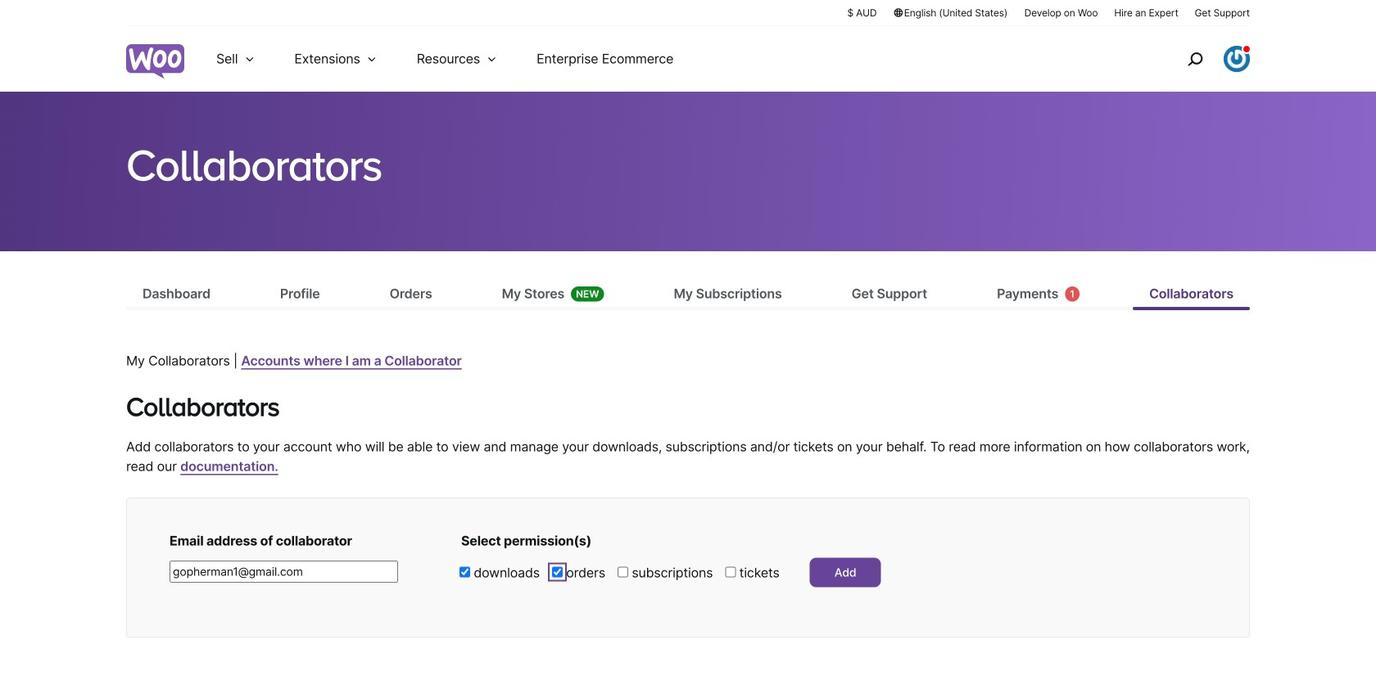 Task type: locate. For each thing, give the bounding box(es) containing it.
open account menu image
[[1224, 46, 1250, 72]]

None checkbox
[[460, 567, 470, 578], [552, 567, 563, 578], [618, 567, 628, 578], [725, 567, 736, 578], [460, 567, 470, 578], [552, 567, 563, 578], [618, 567, 628, 578], [725, 567, 736, 578]]



Task type: describe. For each thing, give the bounding box(es) containing it.
search image
[[1182, 46, 1208, 72]]

service navigation menu element
[[1153, 32, 1250, 86]]



